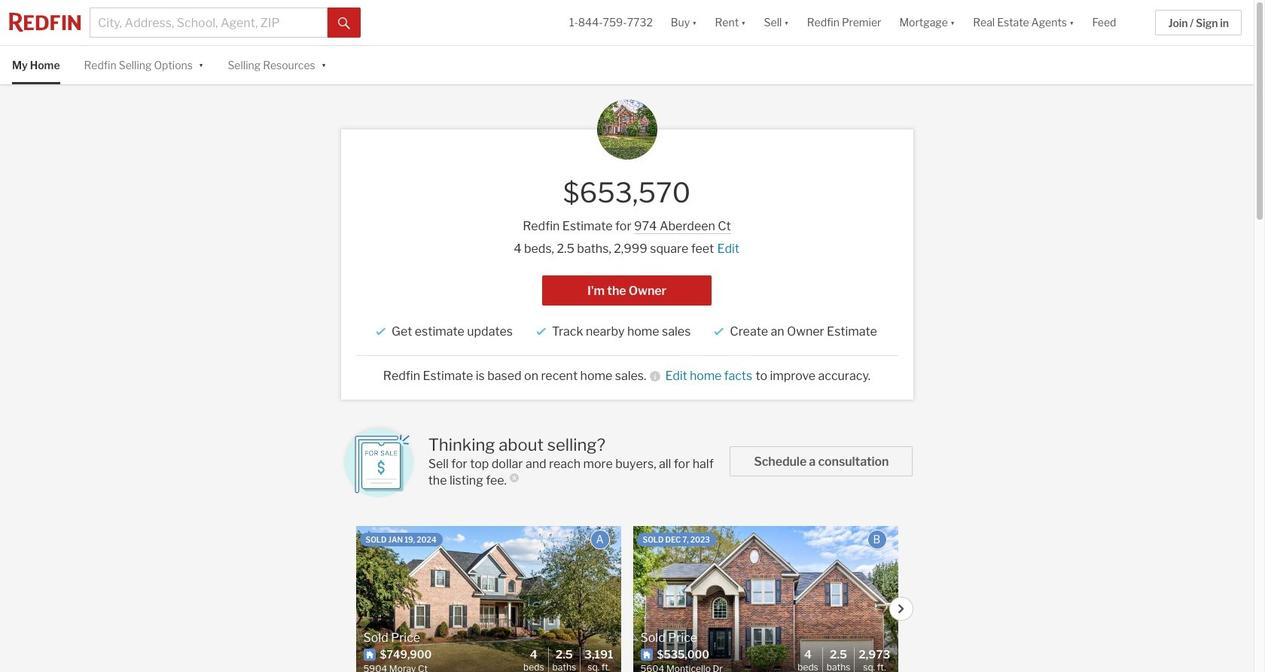 Task type: describe. For each thing, give the bounding box(es) containing it.
disclaimer image
[[510, 474, 519, 483]]

next image
[[897, 604, 906, 614]]

City, Address, School, Agent, ZIP search field
[[90, 8, 328, 38]]



Task type: vqa. For each thing, say whether or not it's contained in the screenshot.
Garage
no



Task type: locate. For each thing, give the bounding box(es) containing it.
photo of 5904 moray ct, concord, nc 28027 image
[[356, 526, 621, 672]]

submit search image
[[338, 17, 350, 29]]

photo of 5604 monticello dr, concord, nc 28027 image
[[633, 526, 898, 672]]



